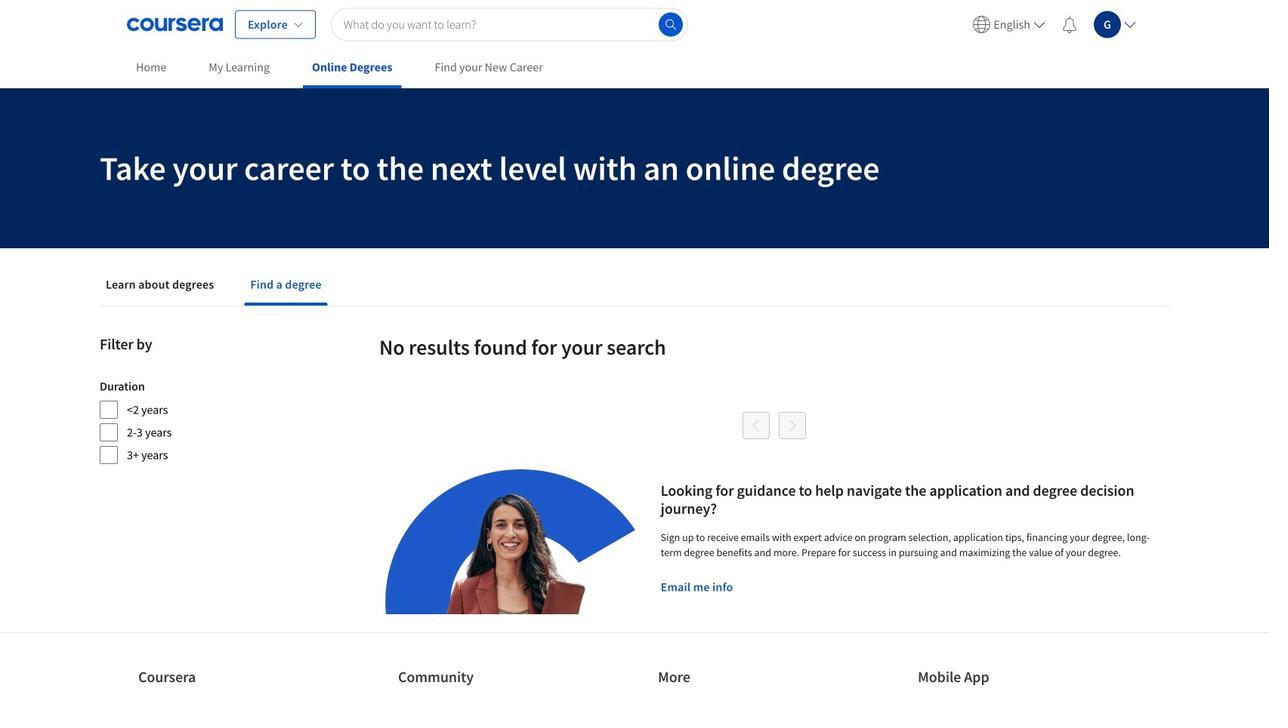 Task type: locate. For each thing, give the bounding box(es) containing it.
menu
[[967, 0, 1142, 49]]

tab list
[[100, 267, 1170, 306]]

None search field
[[331, 8, 688, 41]]

group
[[100, 379, 172, 465]]



Task type: vqa. For each thing, say whether or not it's contained in the screenshot.
Coursera image
yes



Task type: describe. For each thing, give the bounding box(es) containing it.
What do you want to learn? text field
[[331, 8, 688, 41]]

coursera image
[[127, 12, 223, 37]]



